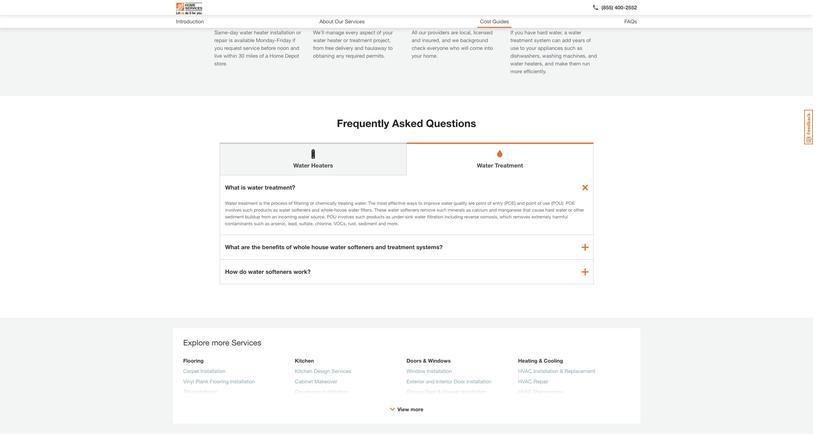 Task type: vqa. For each thing, say whether or not it's contained in the screenshot.
count related to Down
no



Task type: locate. For each thing, give the bounding box(es) containing it.
such up buildup on the left
[[243, 207, 253, 213]]

what is water treatment?
[[225, 184, 295, 191]]

1 horizontal spatial involves
[[338, 214, 354, 220]]

water heaters
[[293, 162, 333, 169]]

0 horizontal spatial point
[[476, 201, 486, 206]]

flooring up carpet
[[183, 358, 204, 364]]

1 horizontal spatial your
[[412, 53, 422, 59]]

1 horizontal spatial more
[[411, 407, 424, 413]]

hvac left repair
[[518, 379, 532, 385]]

to up dishwashers,
[[520, 45, 525, 51]]

flooring right plank
[[210, 379, 229, 385]]

0 vertical spatial services
[[345, 18, 365, 24]]

water right the do
[[248, 269, 264, 276]]

0 vertical spatial hvac
[[518, 369, 532, 375]]

treatment
[[350, 37, 372, 43], [511, 37, 533, 43], [238, 201, 258, 206], [388, 244, 415, 251]]

2 horizontal spatial are
[[469, 201, 475, 206]]

2 vertical spatial are
[[241, 244, 250, 251]]

1 hvac from the top
[[518, 369, 532, 375]]

carpet installation link
[[183, 368, 226, 378]]

0 horizontal spatial heater
[[254, 29, 269, 35]]

1 vertical spatial more
[[212, 339, 229, 348]]

0 horizontal spatial door
[[425, 389, 437, 395]]

hvac down heating
[[518, 369, 532, 375]]

or
[[296, 29, 301, 35], [344, 37, 348, 43], [310, 201, 314, 206], [568, 207, 573, 213]]

to inside we'll manage every aspect of your water heater or treatment project, from free delivery and haulaway to obtaining any required permits.
[[388, 45, 393, 51]]

0 horizontal spatial use
[[511, 45, 519, 51]]

softeners down 'filtering'
[[292, 207, 311, 213]]

introduction
[[176, 18, 204, 24]]

1 vertical spatial hard
[[546, 207, 555, 213]]

1 horizontal spatial products
[[367, 214, 385, 220]]

0 vertical spatial you
[[515, 29, 523, 35]]

kitchen
[[295, 358, 314, 364], [295, 369, 313, 375]]

0 horizontal spatial more
[[212, 339, 229, 348]]

2 horizontal spatial more
[[511, 68, 522, 74]]

or right installation
[[296, 29, 301, 35]]

hvac inside hvac repair link
[[518, 379, 532, 385]]

house right whole
[[312, 244, 329, 251]]

0 vertical spatial house
[[335, 207, 347, 213]]

flooring
[[183, 358, 204, 364], [210, 379, 229, 385]]

to
[[388, 45, 393, 51], [520, 45, 525, 51], [418, 201, 423, 206]]

30
[[239, 53, 244, 59]]

project,
[[373, 37, 391, 43]]

0 horizontal spatial a
[[265, 53, 268, 59]]

your down 'check'
[[412, 53, 422, 59]]

1 vertical spatial flooring
[[210, 379, 229, 385]]

to down project,
[[388, 45, 393, 51]]

as down years
[[577, 45, 583, 51]]

1 horizontal spatial the
[[264, 201, 270, 206]]

is down what is water treatment?
[[259, 201, 262, 206]]

0 vertical spatial is
[[229, 37, 233, 43]]

permits.
[[366, 53, 385, 59]]

of right miles
[[259, 53, 264, 59]]

insured,
[[422, 37, 441, 43]]

house down treating
[[335, 207, 347, 213]]

0 vertical spatial a
[[564, 29, 567, 35]]

1 horizontal spatial house
[[335, 207, 347, 213]]

is up request
[[229, 37, 233, 43]]

0 vertical spatial door
[[454, 379, 465, 385]]

water treatment
[[477, 162, 523, 169]]

involves up contaminants
[[225, 207, 242, 213]]

0 horizontal spatial is
[[229, 37, 233, 43]]

(poe)
[[504, 201, 516, 206]]

frequently
[[337, 117, 389, 130]]

sediment up contaminants
[[225, 214, 244, 220]]

2 horizontal spatial is
[[259, 201, 262, 206]]

1 vertical spatial your
[[526, 45, 537, 51]]

water up incoming
[[279, 207, 291, 213]]

we
[[452, 37, 459, 43]]

same
[[233, 13, 248, 20]]

more for explore more services
[[212, 339, 229, 348]]

water down we'll
[[313, 37, 326, 43]]

hvac maintenance link
[[518, 389, 564, 399]]

0 vertical spatial what
[[225, 184, 240, 191]]

what for what are the benefits of whole house water softeners and treatment systems?
[[225, 244, 240, 251]]

osmosis,
[[480, 214, 499, 220]]

a inside if you have hard water, a water treatment system can add years of use to your appliances such as dishwashers, washing machines, and water heaters, and make them run more efficiently.
[[564, 29, 567, 35]]

from up obtaining
[[313, 45, 324, 51]]

1 vertical spatial from
[[262, 214, 271, 220]]

hard up system
[[537, 29, 548, 35]]

door inside 'link'
[[425, 389, 437, 395]]

or right 'filtering'
[[310, 201, 314, 206]]

you right "if"
[[515, 29, 523, 35]]

2 point from the left
[[526, 201, 536, 206]]

the left process
[[264, 201, 270, 206]]

heater inside we'll manage every aspect of your water heater or treatment project, from free delivery and haulaway to obtaining any required permits.
[[328, 37, 342, 43]]

point up the calcium
[[476, 201, 486, 206]]

your up dishwashers,
[[526, 45, 537, 51]]

1 horizontal spatial is
[[241, 184, 246, 191]]

incoming
[[278, 214, 297, 220]]

softeners up sink
[[400, 207, 419, 213]]

more down dishwashers,
[[511, 68, 522, 74]]

1 horizontal spatial door
[[454, 379, 465, 385]]

door up opener
[[454, 379, 465, 385]]

0 horizontal spatial from
[[262, 214, 271, 220]]

hvac for hvac repair
[[518, 379, 532, 385]]

design
[[314, 369, 330, 375]]

are up we
[[451, 29, 458, 35]]

point
[[476, 201, 486, 206], [526, 201, 536, 206]]

water up contaminants
[[225, 201, 237, 206]]

1 horizontal spatial use
[[543, 201, 550, 206]]

0 horizontal spatial your
[[383, 29, 393, 35]]

your inside we'll manage every aspect of your water heater or treatment project, from free delivery and haulaway to obtaining any required permits.
[[383, 29, 393, 35]]

(855)
[[602, 4, 613, 10]]

are up the calcium
[[469, 201, 475, 206]]

available
[[234, 37, 255, 43]]

1 what from the top
[[225, 184, 240, 191]]

or inside we'll manage every aspect of your water heater or treatment project, from free delivery and haulaway to obtaining any required permits.
[[344, 37, 348, 43]]

such down filters.
[[356, 214, 365, 220]]

0 horizontal spatial sediment
[[225, 214, 244, 220]]

licensed
[[474, 29, 493, 35]]

2 vertical spatial is
[[259, 201, 262, 206]]

trusted
[[430, 13, 451, 20]]

1 vertical spatial door
[[425, 389, 437, 395]]

and
[[412, 37, 421, 43], [442, 37, 451, 43], [291, 45, 299, 51], [355, 45, 364, 51], [588, 53, 597, 59], [545, 60, 554, 67], [517, 201, 525, 206], [312, 207, 320, 213], [489, 207, 497, 213], [378, 221, 386, 227], [376, 244, 386, 251], [426, 379, 435, 385]]

1 vertical spatial kitchen
[[295, 369, 313, 375]]

water left treatment?
[[247, 184, 263, 191]]

involves up vocs,
[[338, 214, 354, 220]]

all
[[412, 29, 418, 35]]

1 vertical spatial a
[[265, 53, 268, 59]]

0 vertical spatial sediment
[[225, 214, 244, 220]]

0 vertical spatial are
[[451, 29, 458, 35]]

request
[[224, 45, 242, 51]]

such inside if you have hard water, a water treatment system can add years of use to your appliances such as dishwashers, washing machines, and water heaters, and make them run more efficiently.
[[565, 45, 576, 51]]

& down interior at the bottom right of page
[[438, 389, 441, 395]]

0 vertical spatial kitchen
[[295, 358, 314, 364]]

1 horizontal spatial heater
[[328, 37, 342, 43]]

kitchen design services
[[295, 369, 351, 375]]

treatment inside if you have hard water, a water treatment system can add years of use to your appliances such as dishwashers, washing machines, and water heaters, and make them run more efficiently.
[[511, 37, 533, 43]]

use up cause
[[543, 201, 550, 206]]

who
[[450, 45, 460, 51]]

1 vertical spatial is
[[241, 184, 246, 191]]

carpet installation
[[183, 369, 226, 375]]

hard down (pou).
[[546, 207, 555, 213]]

your inside all our providers are local, licensed and insured, and we background check everyone who will come into your home.
[[412, 53, 422, 59]]

sediment down filters.
[[358, 221, 377, 227]]

are inside all our providers are local, licensed and insured, and we background check everyone who will come into your home.
[[451, 29, 458, 35]]

1 horizontal spatial from
[[313, 45, 324, 51]]

0 vertical spatial flooring
[[183, 358, 204, 364]]

0 vertical spatial more
[[511, 68, 522, 74]]

process
[[271, 201, 287, 206]]

products
[[254, 207, 272, 213], [367, 214, 385, 220]]

2 vertical spatial your
[[412, 53, 422, 59]]

hvac inside hvac maintenance link
[[518, 389, 532, 395]]

from inside we'll manage every aspect of your water heater or treatment project, from free delivery and haulaway to obtaining any required permits.
[[313, 45, 324, 51]]

1 vertical spatial use
[[543, 201, 550, 206]]

of inside we'll manage every aspect of your water heater or treatment project, from free delivery and haulaway to obtaining any required permits.
[[377, 29, 381, 35]]

hvac inside hvac installation & replacement link
[[518, 369, 532, 375]]

your up project,
[[383, 29, 393, 35]]

1 vertical spatial you
[[214, 45, 223, 51]]

water up available on the left of page
[[240, 29, 253, 35]]

treatment
[[495, 162, 523, 169]]

of
[[350, 13, 356, 20], [377, 29, 381, 35], [587, 37, 591, 43], [259, 53, 264, 59], [289, 201, 293, 206], [488, 201, 492, 206], [538, 201, 542, 206], [286, 244, 292, 251]]

heater up monday-
[[254, 29, 269, 35]]

the left "benefits"
[[252, 244, 261, 251]]

0 horizontal spatial are
[[241, 244, 250, 251]]

1 horizontal spatial you
[[515, 29, 523, 35]]

use
[[511, 45, 519, 51], [543, 201, 550, 206]]

2 kitchen from the top
[[295, 369, 313, 375]]

2 vertical spatial services
[[332, 369, 351, 375]]

as up the an on the top left
[[273, 207, 278, 213]]

the inside water treatment is the process of filtering or chemically treating water. the most effective ways to improve water quality are point of entry (poe) and point of use (pou). poe involves such products as water softeners and whole-house water filters. these water softeners remove such minerals as calcium and manganese that cause hard water or other sediment buildup from an incoming water source. pou involves such products as under-sink water filtration including reverse osmosis, which removes extremely harmful contaminants such as arsenic, lead, sulfate, chlorine, vocs, rust, sediment and more.
[[264, 201, 270, 206]]

2 horizontal spatial to
[[520, 45, 525, 51]]

2 what from the top
[[225, 244, 240, 251]]

of up project,
[[377, 29, 381, 35]]

water left heaters at the left of page
[[293, 162, 310, 169]]

0 horizontal spatial water
[[225, 201, 237, 206]]

1 horizontal spatial a
[[564, 29, 567, 35]]

or down the poe
[[568, 207, 573, 213]]

2 horizontal spatial your
[[526, 45, 537, 51]]

filters.
[[361, 207, 373, 213]]

1 vertical spatial what
[[225, 244, 240, 251]]

more right view
[[411, 407, 424, 413]]

doors & windows
[[407, 358, 451, 364]]

minerals
[[448, 207, 465, 213]]

a up add on the right of the page
[[564, 29, 567, 35]]

window
[[407, 369, 426, 375]]

of left entry
[[488, 201, 492, 206]]

0 vertical spatial use
[[511, 45, 519, 51]]

water for water treatment
[[477, 162, 493, 169]]

a inside same-day water heater installation or repair is available monday-friday if you request service before noon and live within 30 miles of a home depot store.
[[265, 53, 268, 59]]

extremely
[[532, 214, 551, 220]]

hvac down hvac repair link
[[518, 389, 532, 395]]

hvac repair
[[518, 379, 549, 385]]

you inside if you have hard water, a water treatment system can add years of use to your appliances such as dishwashers, washing machines, and water heaters, and make them run more efficiently.
[[515, 29, 523, 35]]

use up dishwashers,
[[511, 45, 519, 51]]

same day service
[[233, 13, 283, 20]]

a down before
[[265, 53, 268, 59]]

1 vertical spatial are
[[469, 201, 475, 206]]

1 vertical spatial products
[[367, 214, 385, 220]]

sulfate,
[[299, 221, 314, 227]]

services for about our services
[[345, 18, 365, 24]]

are down contaminants
[[241, 244, 250, 251]]

countertop installation link
[[295, 389, 348, 399]]

door inside "link"
[[454, 379, 465, 385]]

from
[[313, 45, 324, 51], [262, 214, 271, 220]]

2 horizontal spatial water
[[477, 162, 493, 169]]

and inside same-day water heater installation or repair is available monday-friday if you request service before noon and live within 30 miles of a home depot store.
[[291, 45, 299, 51]]

carpet
[[183, 369, 199, 375]]

products down these on the left top of the page
[[367, 214, 385, 220]]

of right years
[[587, 37, 591, 43]]

how do water softeners work?
[[225, 269, 311, 276]]

treatment down have
[[511, 37, 533, 43]]

your inside if you have hard water, a water treatment system can add years of use to your appliances such as dishwashers, washing machines, and water heaters, and make them run more efficiently.
[[526, 45, 537, 51]]

windows
[[428, 358, 451, 364]]

water down effective
[[388, 207, 399, 213]]

or up delivery
[[344, 37, 348, 43]]

treatment down more.
[[388, 244, 415, 251]]

more right explore on the left of page
[[212, 339, 229, 348]]

such down buildup on the left
[[254, 221, 264, 227]]

0 vertical spatial from
[[313, 45, 324, 51]]

manage
[[326, 29, 344, 35]]

0 horizontal spatial you
[[214, 45, 223, 51]]

0 vertical spatial the
[[264, 201, 270, 206]]

0 horizontal spatial involves
[[225, 207, 242, 213]]

you up live
[[214, 45, 223, 51]]

treatment up buildup on the left
[[238, 201, 258, 206]]

2 vertical spatial hvac
[[518, 389, 532, 395]]

faqs
[[625, 18, 637, 24]]

heater down 'manage'
[[328, 37, 342, 43]]

water inside water treatment is the process of filtering or chemically treating water. the most effective ways to improve water quality are point of entry (poe) and point of use (pou). poe involves such products as water softeners and whole-house water filters. these water softeners remove such minerals as calcium and manganese that cause hard water or other sediment buildup from an incoming water source. pou involves such products as under-sink water filtration including reverse osmosis, which removes extremely harmful contaminants such as arsenic, lead, sulfate, chlorine, vocs, rust, sediment and more.
[[225, 201, 237, 206]]

about
[[320, 18, 334, 24]]

do
[[239, 269, 247, 276]]

such down add on the right of the page
[[565, 45, 576, 51]]

exterior and interior door installation
[[407, 379, 492, 385]]

1 kitchen from the top
[[295, 358, 314, 364]]

from left the an on the top left
[[262, 214, 271, 220]]

day
[[230, 29, 238, 35]]

cause
[[532, 207, 544, 213]]

services
[[345, 18, 365, 24], [232, 339, 261, 348], [332, 369, 351, 375]]

contaminants
[[225, 221, 253, 227]]

quality
[[454, 201, 467, 206]]

1 horizontal spatial point
[[526, 201, 536, 206]]

0 horizontal spatial house
[[312, 244, 329, 251]]

our
[[419, 29, 427, 35]]

1 vertical spatial heater
[[328, 37, 342, 43]]

1 horizontal spatial water
[[293, 162, 310, 169]]

1 horizontal spatial to
[[418, 201, 423, 206]]

1 horizontal spatial are
[[451, 29, 458, 35]]

what for what is water treatment?
[[225, 184, 240, 191]]

0 vertical spatial involves
[[225, 207, 242, 213]]

point up that
[[526, 201, 536, 206]]

(855) 400-2552 link
[[593, 4, 637, 11]]

makeover
[[315, 379, 337, 385]]

0 vertical spatial hard
[[537, 29, 548, 35]]

or inside same-day water heater installation or repair is available monday-friday if you request service before noon and live within 30 miles of a home depot store.
[[296, 29, 301, 35]]

0 vertical spatial heater
[[254, 29, 269, 35]]

2 hvac from the top
[[518, 379, 532, 385]]

hvac
[[518, 369, 532, 375], [518, 379, 532, 385], [518, 389, 532, 395]]

as left arsenic,
[[265, 221, 270, 227]]

improve
[[424, 201, 440, 206]]

products up buildup on the left
[[254, 207, 272, 213]]

services for kitchen design services
[[332, 369, 351, 375]]

appliance longevity
[[529, 13, 585, 20]]

to right ways
[[418, 201, 423, 206]]

as up more.
[[386, 214, 391, 220]]

0 vertical spatial your
[[383, 29, 393, 35]]

0 horizontal spatial to
[[388, 45, 393, 51]]

have
[[525, 29, 536, 35]]

check
[[412, 45, 426, 51]]

1 vertical spatial hvac
[[518, 379, 532, 385]]

is up buildup on the left
[[241, 184, 246, 191]]

door right garage
[[425, 389, 437, 395]]

2 vertical spatial more
[[411, 407, 424, 413]]

hard inside if you have hard water, a water treatment system can add years of use to your appliances such as dishwashers, washing machines, and water heaters, and make them run more efficiently.
[[537, 29, 548, 35]]

services for explore more services
[[232, 339, 261, 348]]

water up sulfate,
[[298, 214, 309, 220]]

depot
[[285, 53, 299, 59]]

0 horizontal spatial products
[[254, 207, 272, 213]]

what are the benefits of whole house water softeners and treatment systems?
[[225, 244, 443, 251]]

view more
[[398, 407, 424, 413]]

1 horizontal spatial flooring
[[210, 379, 229, 385]]

hard
[[537, 29, 548, 35], [546, 207, 555, 213]]

1 vertical spatial services
[[232, 339, 261, 348]]

water left treatment
[[477, 162, 493, 169]]

treatment down aspect
[[350, 37, 372, 43]]

any
[[336, 53, 344, 59]]

peace of mind
[[331, 13, 371, 20]]

3 hvac from the top
[[518, 389, 532, 395]]

1 horizontal spatial sediment
[[358, 221, 377, 227]]

1 vertical spatial the
[[252, 244, 261, 251]]



Task type: describe. For each thing, give the bounding box(es) containing it.
cabinet
[[295, 379, 313, 385]]

chlorine,
[[315, 221, 333, 227]]

years
[[573, 37, 585, 43]]

water.
[[355, 201, 367, 206]]

vinyl plank flooring installation link
[[183, 378, 255, 389]]

peace
[[331, 13, 349, 20]]

do it for you logo image
[[176, 0, 202, 18]]

house inside water treatment is the process of filtering or chemically treating water. the most effective ways to improve water quality are point of entry (poe) and point of use (pou). poe involves such products as water softeners and whole-house water filters. these water softeners remove such minerals as calcium and manganese that cause hard water or other sediment buildup from an incoming water source. pou involves such products as under-sink water filtration including reverse osmosis, which removes extremely harmful contaminants such as arsenic, lead, sulfate, chlorine, vocs, rust, sediment and more.
[[335, 207, 347, 213]]

water down dishwashers,
[[511, 60, 523, 67]]

0 horizontal spatial the
[[252, 244, 261, 251]]

professionals
[[453, 13, 490, 20]]

guides
[[493, 18, 509, 24]]

home
[[270, 53, 284, 59]]

buildup
[[245, 214, 260, 220]]

we'll
[[313, 29, 324, 35]]

these
[[374, 207, 387, 213]]

1 vertical spatial involves
[[338, 214, 354, 220]]

within
[[224, 53, 237, 59]]

more for view more
[[411, 407, 424, 413]]

from inside water treatment is the process of filtering or chemically treating water. the most effective ways to improve water quality are point of entry (poe) and point of use (pou). poe involves such products as water softeners and whole-house water filters. these water softeners remove such minerals as calcium and manganese that cause hard water or other sediment buildup from an incoming water source. pou involves such products as under-sink water filtration including reverse osmosis, which removes extremely harmful contaminants such as arsenic, lead, sulfate, chlorine, vocs, rust, sediment and more.
[[262, 214, 271, 220]]

countertop installation
[[295, 389, 348, 395]]

service
[[243, 45, 260, 51]]

kitchen for kitchen
[[295, 358, 314, 364]]

to inside if you have hard water, a water treatment system can add years of use to your appliances such as dishwashers, washing machines, and water heaters, and make them run more efficiently.
[[520, 45, 525, 51]]

and inside exterior and interior door installation "link"
[[426, 379, 435, 385]]

frequently asked questions
[[337, 117, 476, 130]]

same-
[[214, 29, 230, 35]]

garage
[[407, 389, 424, 395]]

tile installation link
[[183, 389, 218, 399]]

plank
[[196, 379, 209, 385]]

& inside 'link'
[[438, 389, 441, 395]]

the
[[368, 201, 376, 206]]

1 vertical spatial sediment
[[358, 221, 377, 227]]

effective
[[388, 201, 406, 206]]

lead,
[[288, 221, 298, 227]]

& right doors
[[423, 358, 427, 364]]

dishwashers,
[[511, 53, 541, 59]]

is inside same-day water heater installation or repair is available monday-friday if you request service before noon and live within 30 miles of a home depot store.
[[229, 37, 233, 43]]

miles
[[246, 53, 258, 59]]

of inside same-day water heater installation or repair is available monday-friday if you request service before noon and live within 30 miles of a home depot store.
[[259, 53, 264, 59]]

haulaway
[[365, 45, 387, 51]]

providers
[[428, 29, 450, 35]]

everyone
[[427, 45, 448, 51]]

water down vocs,
[[330, 244, 346, 251]]

heaters
[[311, 162, 333, 169]]

water up harmful
[[556, 207, 567, 213]]

live
[[214, 53, 222, 59]]

ways
[[407, 201, 417, 206]]

required
[[346, 53, 365, 59]]

efficiently.
[[524, 68, 547, 74]]

softeners left work?
[[266, 269, 292, 276]]

about our services
[[320, 18, 365, 24]]

water inside same-day water heater installation or repair is available monday-friday if you request service before noon and live within 30 miles of a home depot store.
[[240, 29, 253, 35]]

garage door & opener installation link
[[407, 389, 486, 399]]

vocs,
[[334, 221, 347, 227]]

1 point from the left
[[476, 201, 486, 206]]

is inside water treatment is the process of filtering or chemically treating water. the most effective ways to improve water quality are point of entry (poe) and point of use (pou). poe involves such products as water softeners and whole-house water filters. these water softeners remove such minerals as calcium and manganese that cause hard water or other sediment buildup from an incoming water source. pou involves such products as under-sink water filtration including reverse osmosis, which removes extremely harmful contaminants such as arsenic, lead, sulfate, chlorine, vocs, rust, sediment and more.
[[259, 201, 262, 206]]

all our providers are local, licensed and insured, and we background check everyone who will come into your home.
[[412, 29, 493, 59]]

& left cooling
[[539, 358, 543, 364]]

make
[[555, 60, 568, 67]]

such up 'filtration'
[[437, 207, 447, 213]]

softeners down rust,
[[348, 244, 374, 251]]

questions
[[426, 117, 476, 130]]

machines,
[[563, 53, 587, 59]]

come
[[470, 45, 483, 51]]

of left mind
[[350, 13, 356, 20]]

feedback link image
[[805, 110, 813, 145]]

work?
[[294, 269, 311, 276]]

replacement
[[565, 369, 596, 375]]

kitchen for kitchen design services
[[295, 369, 313, 375]]

water up 'minerals'
[[441, 201, 453, 206]]

most
[[377, 201, 387, 206]]

installation inside "link"
[[467, 379, 492, 385]]

reverse
[[464, 214, 479, 220]]

0 horizontal spatial flooring
[[183, 358, 204, 364]]

trusted professionals
[[430, 13, 490, 20]]

installation inside 'link'
[[461, 389, 486, 395]]

other
[[574, 207, 584, 213]]

an
[[272, 214, 277, 220]]

remove
[[421, 207, 436, 213]]

appliance
[[529, 13, 556, 20]]

source.
[[311, 214, 326, 220]]

vinyl plank flooring installation
[[183, 379, 255, 385]]

whole
[[293, 244, 310, 251]]

hvac for hvac installation & replacement
[[518, 369, 532, 375]]

water down "remove"
[[415, 214, 426, 220]]

whole-
[[321, 207, 335, 213]]

to inside water treatment is the process of filtering or chemically treating water. the most effective ways to improve water quality are point of entry (poe) and point of use (pou). poe involves such products as water softeners and whole-house water filters. these water softeners remove such minerals as calcium and manganese that cause hard water or other sediment buildup from an incoming water source. pou involves such products as under-sink water filtration including reverse osmosis, which removes extremely harmful contaminants such as arsenic, lead, sulfate, chlorine, vocs, rust, sediment and more.
[[418, 201, 423, 206]]

tile installation
[[183, 389, 218, 395]]

(pou).
[[551, 201, 565, 206]]

add
[[562, 37, 571, 43]]

water for water treatment is the process of filtering or chemically treating water. the most effective ways to improve water quality are point of entry (poe) and point of use (pou). poe involves such products as water softeners and whole-house water filters. these water softeners remove such minerals as calcium and manganese that cause hard water or other sediment buildup from an incoming water source. pou involves such products as under-sink water filtration including reverse osmosis, which removes extremely harmful contaminants such as arsenic, lead, sulfate, chlorine, vocs, rust, sediment and more.
[[225, 201, 237, 206]]

manganese
[[498, 207, 522, 213]]

of left 'filtering'
[[289, 201, 293, 206]]

can
[[552, 37, 561, 43]]

you inside same-day water heater installation or repair is available monday-friday if you request service before noon and live within 30 miles of a home depot store.
[[214, 45, 223, 51]]

exterior and interior door installation link
[[407, 378, 492, 389]]

appliances
[[538, 45, 563, 51]]

installation inside "link"
[[230, 379, 255, 385]]

hvac for hvac maintenance
[[518, 389, 532, 395]]

use inside water treatment is the process of filtering or chemically treating water. the most effective ways to improve water quality are point of entry (poe) and point of use (pou). poe involves such products as water softeners and whole-house water filters. these water softeners remove such minerals as calcium and manganese that cause hard water or other sediment buildup from an incoming water source. pou involves such products as under-sink water filtration including reverse osmosis, which removes extremely harmful contaminants such as arsenic, lead, sulfate, chlorine, vocs, rust, sediment and more.
[[543, 201, 550, 206]]

flooring inside "link"
[[210, 379, 229, 385]]

(855) 400-2552
[[602, 4, 637, 10]]

& down cooling
[[560, 369, 563, 375]]

sink
[[405, 214, 413, 220]]

more inside if you have hard water, a water treatment system can add years of use to your appliances such as dishwashers, washing machines, and water heaters, and make them run more efficiently.
[[511, 68, 522, 74]]

window installation
[[407, 369, 452, 375]]

treatment inside water treatment is the process of filtering or chemically treating water. the most effective ways to improve water quality are point of entry (poe) and point of use (pou). poe involves such products as water softeners and whole-house water filters. these water softeners remove such minerals as calcium and manganese that cause hard water or other sediment buildup from an incoming water source. pou involves such products as under-sink water filtration including reverse osmosis, which removes extremely harmful contaminants such as arsenic, lead, sulfate, chlorine, vocs, rust, sediment and more.
[[238, 201, 258, 206]]

chemically
[[315, 201, 337, 206]]

hvac repair link
[[518, 378, 549, 389]]

local,
[[460, 29, 472, 35]]

0 vertical spatial products
[[254, 207, 272, 213]]

water for water heaters
[[293, 162, 310, 169]]

of left whole
[[286, 244, 292, 251]]

of inside if you have hard water, a water treatment system can add years of use to your appliances such as dishwashers, washing machines, and water heaters, and make them run more efficiently.
[[587, 37, 591, 43]]

use inside if you have hard water, a water treatment system can add years of use to your appliances such as dishwashers, washing machines, and water heaters, and make them run more efficiently.
[[511, 45, 519, 51]]

filtering
[[294, 201, 309, 206]]

that
[[523, 207, 531, 213]]

installation
[[270, 29, 295, 35]]

heating
[[518, 358, 538, 364]]

hard inside water treatment is the process of filtering or chemically treating water. the most effective ways to improve water quality are point of entry (poe) and point of use (pou). poe involves such products as water softeners and whole-house water filters. these water softeners remove such minerals as calcium and manganese that cause hard water or other sediment buildup from an incoming water source. pou involves such products as under-sink water filtration including reverse osmosis, which removes extremely harmful contaminants such as arsenic, lead, sulfate, chlorine, vocs, rust, sediment and more.
[[546, 207, 555, 213]]

as up reverse
[[466, 207, 471, 213]]

and inside we'll manage every aspect of your water heater or treatment project, from free delivery and haulaway to obtaining any required permits.
[[355, 45, 364, 51]]

of up cause
[[538, 201, 542, 206]]

before
[[261, 45, 276, 51]]

harmful
[[553, 214, 568, 220]]

washing
[[543, 53, 562, 59]]

water inside we'll manage every aspect of your water heater or treatment project, from free delivery and haulaway to obtaining any required permits.
[[313, 37, 326, 43]]

explore
[[183, 339, 210, 348]]

countertop
[[295, 389, 321, 395]]

water down water.
[[348, 207, 360, 213]]

water up years
[[569, 29, 582, 35]]

service
[[262, 13, 283, 20]]

vinyl
[[183, 379, 194, 385]]

as inside if you have hard water, a water treatment system can add years of use to your appliances such as dishwashers, washing machines, and water heaters, and make them run more efficiently.
[[577, 45, 583, 51]]

aspect
[[360, 29, 375, 35]]

treatment inside we'll manage every aspect of your water heater or treatment project, from free delivery and haulaway to obtaining any required permits.
[[350, 37, 372, 43]]

heater inside same-day water heater installation or repair is available monday-friday if you request service before noon and live within 30 miles of a home depot store.
[[254, 29, 269, 35]]

1 vertical spatial house
[[312, 244, 329, 251]]

heating & cooling
[[518, 358, 563, 364]]

window installation link
[[407, 368, 452, 378]]

are inside water treatment is the process of filtering or chemically treating water. the most effective ways to improve water quality are point of entry (poe) and point of use (pou). poe involves such products as water softeners and whole-house water filters. these water softeners remove such minerals as calcium and manganese that cause hard water or other sediment buildup from an incoming water source. pou involves such products as under-sink water filtration including reverse osmosis, which removes extremely harmful contaminants such as arsenic, lead, sulfate, chlorine, vocs, rust, sediment and more.
[[469, 201, 475, 206]]



